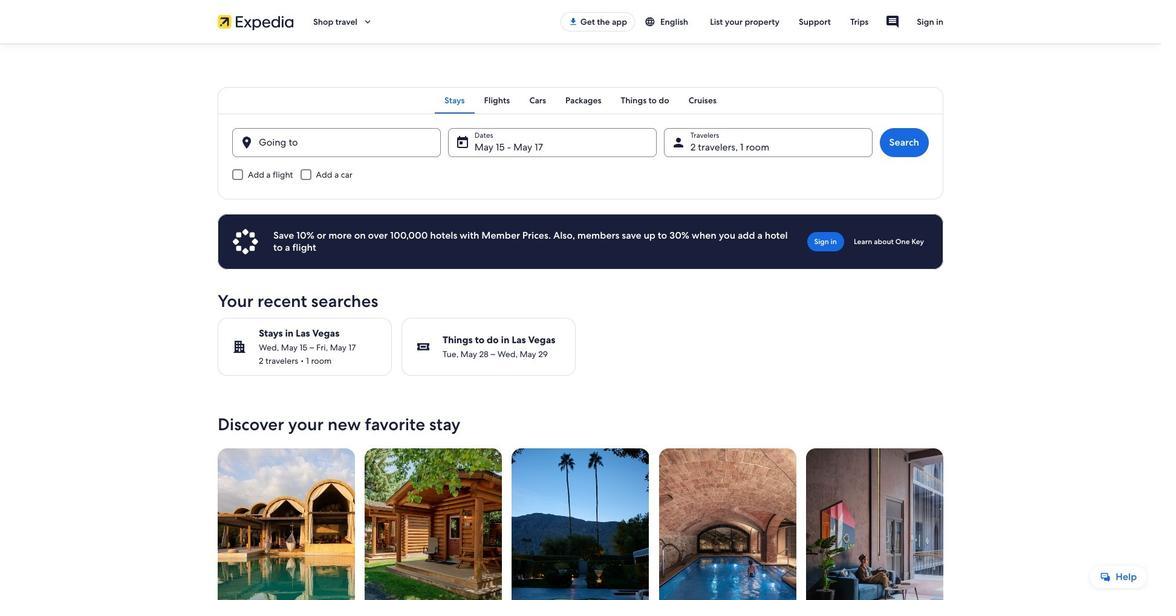 Task type: locate. For each thing, give the bounding box(es) containing it.
main content
[[0, 44, 1162, 601]]

view next property themes image
[[937, 533, 951, 548]]

tab list
[[218, 87, 944, 114]]

download the app button image
[[569, 17, 578, 27]]

trailing image
[[362, 16, 373, 27]]

small image
[[645, 16, 656, 27]]



Task type: vqa. For each thing, say whether or not it's contained in the screenshot.
the bottommost 19 button's the 19
no



Task type: describe. For each thing, give the bounding box(es) containing it.
communication center icon image
[[886, 15, 900, 29]]

stays image
[[232, 340, 247, 355]]

expedia logo image
[[218, 13, 294, 30]]

things to do image
[[416, 340, 431, 355]]



